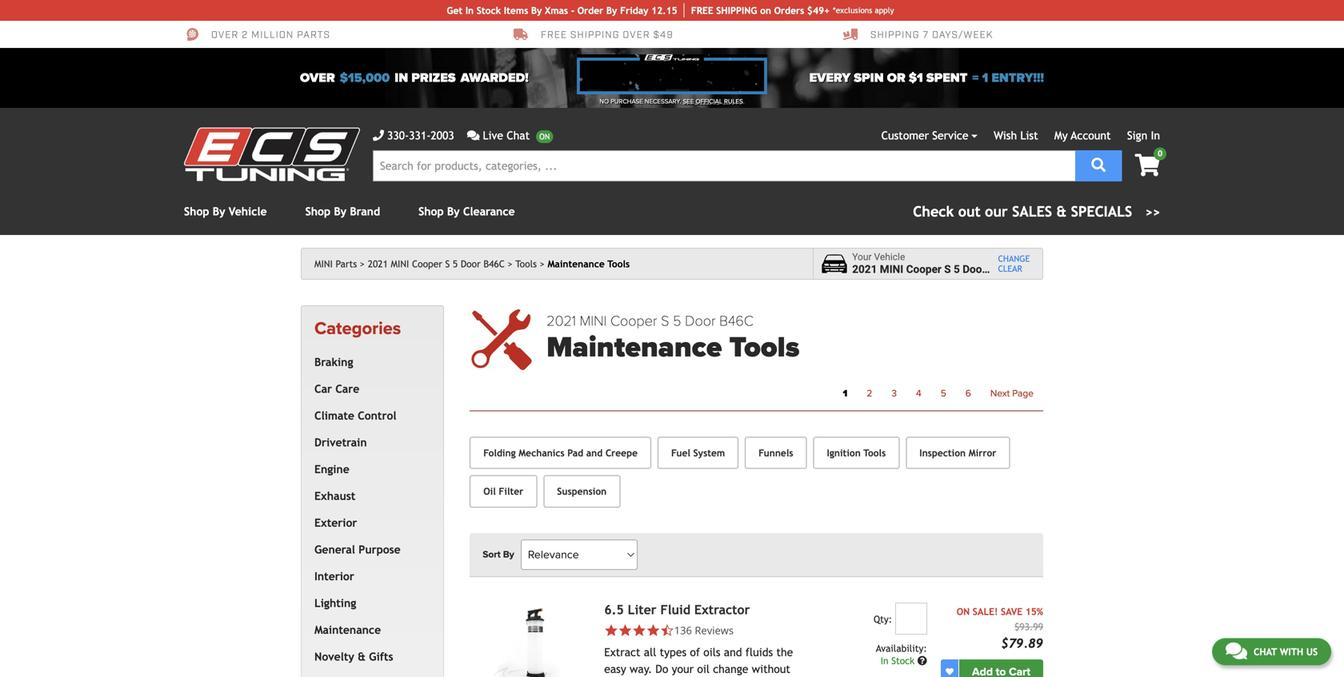 Task type: describe. For each thing, give the bounding box(es) containing it.
purchase
[[611, 98, 643, 106]]

s for 2021 mini cooper s 5 door b46c maintenance tools
[[661, 313, 669, 330]]

extract
[[604, 647, 641, 659]]

over 2 million parts link
[[184, 27, 330, 42]]

change link
[[998, 254, 1030, 264]]

system
[[694, 448, 725, 459]]

customer service
[[882, 129, 969, 142]]

shipping
[[871, 29, 920, 41]]

b46c for 2021 mini cooper s 5 door b46c
[[484, 259, 505, 270]]

friday
[[620, 5, 649, 16]]

apply
[[875, 6, 895, 15]]

chat with us
[[1254, 646, 1318, 657]]

exhaust link
[[311, 483, 428, 510]]

b46c for 2021 mini cooper s 5 door b46c maintenance tools
[[720, 313, 754, 330]]

mini inside 2021 mini cooper s 5 door b46c maintenance tools
[[580, 313, 607, 330]]

es#2841122 - 011885sch01a - 6.5 liter fluid extractor - extract all types of oils and fluids the easy way. do your oil change without getting under your car! - schwaben - audi bmw volkswagen mercedes benz mini porsche image
[[470, 603, 592, 678]]

1 inside 1 link
[[843, 388, 848, 400]]

1 horizontal spatial stock
[[892, 656, 915, 667]]

1 horizontal spatial chat
[[1254, 646, 1278, 657]]

ecs tuning 'spin to win' contest logo image
[[577, 54, 768, 94]]

oil filter
[[484, 486, 524, 497]]

get in stock items by xmas - order by friday 12.15
[[447, 5, 678, 16]]

car
[[315, 383, 332, 396]]

0 horizontal spatial 2
[[242, 29, 248, 41]]

2 inside the paginated product list navigation navigation
[[867, 388, 873, 400]]

account
[[1071, 129, 1111, 142]]

$15,000
[[340, 70, 390, 86]]

ecs tuning image
[[184, 128, 360, 181]]

car care
[[315, 383, 360, 396]]

maintenance inside 2021 mini cooper s 5 door b46c maintenance tools
[[547, 330, 722, 365]]

availability:
[[876, 643, 927, 655]]

*exclusions
[[833, 6, 873, 15]]

comments image
[[467, 130, 480, 141]]

engine link
[[311, 456, 428, 483]]

prizes
[[412, 70, 456, 86]]

general purpose link
[[311, 537, 428, 564]]

1 star image from the left
[[604, 624, 618, 638]]

3 star image from the left
[[646, 624, 660, 638]]

next page
[[991, 388, 1034, 400]]

official
[[696, 98, 723, 106]]

s inside your vehicle 2021 mini cooper s 5 door b46c
[[945, 263, 951, 276]]

category navigation element
[[301, 306, 444, 678]]

2 vertical spatial in
[[881, 656, 889, 667]]

door for 2021 mini cooper s 5 door b46c
[[461, 259, 481, 270]]

save
[[1001, 607, 1023, 618]]

drivetrain link
[[311, 430, 428, 456]]

on sale!                         save 15% $93.99 $79.89
[[957, 607, 1044, 651]]

shopping cart image
[[1135, 154, 1161, 176]]

novelty & gifts
[[315, 651, 393, 664]]

million
[[251, 29, 294, 41]]

clearance
[[463, 205, 515, 218]]

free shipping over $49
[[541, 29, 674, 41]]

maintenance for maintenance
[[315, 624, 381, 637]]

sales
[[1013, 203, 1053, 220]]

15%
[[1026, 607, 1044, 618]]

3
[[892, 388, 897, 400]]

5 inside your vehicle 2021 mini cooper s 5 door b46c
[[954, 263, 960, 276]]

2021 mini cooper s 5 door b46c maintenance tools
[[547, 313, 800, 365]]

extract all types of oils and fluids the easy way. do your oil change withou
[[604, 647, 793, 678]]

6.5 liter fluid extractor
[[604, 603, 750, 618]]

spin
[[854, 70, 884, 86]]

folding
[[484, 448, 516, 459]]

days/week
[[932, 29, 993, 41]]

wish
[[994, 129, 1017, 142]]

in for sign
[[1151, 129, 1161, 142]]

half star image
[[660, 624, 674, 638]]

oil filter link
[[470, 476, 537, 508]]

136
[[674, 624, 692, 638]]

my
[[1055, 129, 1068, 142]]

over for over 2 million parts
[[211, 29, 239, 41]]

maintenance for maintenance tools
[[548, 259, 605, 270]]

oils
[[704, 647, 721, 659]]

by for shop by brand
[[334, 205, 347, 218]]

2021 for 2021 mini cooper s 5 door b46c
[[368, 259, 388, 270]]

no
[[600, 98, 609, 106]]

list
[[1021, 129, 1039, 142]]

0 horizontal spatial stock
[[477, 5, 501, 16]]

and inside extract all types of oils and fluids the easy way. do your oil change withou
[[724, 647, 742, 659]]

easy
[[604, 663, 627, 676]]

star image
[[618, 624, 632, 638]]

us
[[1307, 646, 1318, 657]]

2021 mini cooper s 5 door b46c link
[[368, 259, 513, 270]]

in for get
[[466, 5, 474, 16]]

fuel system
[[671, 448, 725, 459]]

brand
[[350, 205, 380, 218]]

sign in link
[[1128, 129, 1161, 142]]

qty:
[[874, 614, 893, 625]]

2021 for 2021 mini cooper s 5 door b46c maintenance tools
[[547, 313, 576, 330]]

ignition tools link
[[814, 438, 900, 470]]

liter
[[628, 603, 657, 618]]

my account
[[1055, 129, 1111, 142]]

drivetrain
[[315, 436, 367, 449]]

free
[[541, 29, 568, 41]]

folding mechanics pad and creepe
[[484, 448, 638, 459]]

climate control link
[[311, 403, 428, 430]]

necessary.
[[645, 98, 682, 106]]

by for shop by clearance
[[447, 205, 460, 218]]

way.
[[630, 663, 652, 676]]

mini inside your vehicle 2021 mini cooper s 5 door b46c
[[880, 263, 904, 276]]

reviews
[[695, 624, 734, 638]]

inspection
[[920, 448, 966, 459]]

1 link
[[834, 384, 857, 405]]

1 horizontal spatial 1
[[982, 70, 989, 86]]

by for sort by
[[503, 549, 515, 561]]

gifts
[[369, 651, 393, 664]]

3 link
[[882, 384, 907, 405]]

interior
[[315, 571, 354, 583]]

7
[[923, 29, 929, 41]]

4 link
[[907, 384, 931, 405]]

& for sales
[[1057, 203, 1067, 220]]

exhaust
[[315, 490, 356, 503]]

lighting link
[[311, 591, 428, 617]]

shipping 7 days/week link
[[844, 27, 993, 42]]

general
[[315, 544, 355, 557]]

2 136 reviews link from the left
[[674, 624, 734, 638]]

novelty
[[315, 651, 354, 664]]

Search text field
[[373, 150, 1076, 182]]

next
[[991, 388, 1010, 400]]



Task type: vqa. For each thing, say whether or not it's contained in the screenshot.
Free shipping over $49 link
yes



Task type: locate. For each thing, give the bounding box(es) containing it.
question circle image
[[918, 657, 927, 666]]

vehicle right "your" at top
[[874, 252, 905, 263]]

chat left with
[[1254, 646, 1278, 657]]

sale!
[[973, 607, 998, 618]]

door inside 2021 mini cooper s 5 door b46c maintenance tools
[[685, 313, 716, 330]]

pad
[[568, 448, 584, 459]]

maintenance inside category navigation element
[[315, 624, 381, 637]]

0 horizontal spatial vehicle
[[229, 205, 267, 218]]

0 horizontal spatial in
[[466, 5, 474, 16]]

*exclusions apply link
[[833, 4, 895, 16]]

with
[[1280, 646, 1304, 657]]

0 vertical spatial chat
[[507, 129, 530, 142]]

wish list link
[[994, 129, 1039, 142]]

every spin or $1 spent = 1 entry!!!
[[810, 70, 1044, 86]]

1 vertical spatial vehicle
[[874, 252, 905, 263]]

0 vertical spatial &
[[1057, 203, 1067, 220]]

shop for shop by clearance
[[419, 205, 444, 218]]

in right sign
[[1151, 129, 1161, 142]]

parts
[[297, 29, 330, 41]]

chat right live
[[507, 129, 530, 142]]

phone image
[[373, 130, 384, 141]]

0 vertical spatial in
[[466, 5, 474, 16]]

and
[[586, 448, 603, 459], [724, 647, 742, 659]]

1 vertical spatial stock
[[892, 656, 915, 667]]

braking
[[315, 356, 353, 369]]

1 horizontal spatial in
[[881, 656, 889, 667]]

0 vertical spatial and
[[586, 448, 603, 459]]

1 horizontal spatial &
[[1057, 203, 1067, 220]]

shop by vehicle
[[184, 205, 267, 218]]

1 vertical spatial &
[[358, 651, 366, 664]]

cooper inside 2021 mini cooper s 5 door b46c maintenance tools
[[611, 313, 657, 330]]

1 horizontal spatial over
[[300, 70, 335, 86]]

over $15,000 in prizes
[[300, 70, 456, 86]]

vehicle inside your vehicle 2021 mini cooper s 5 door b46c
[[874, 252, 905, 263]]

0 horizontal spatial shop
[[184, 205, 209, 218]]

=
[[973, 70, 979, 86]]

over left million
[[211, 29, 239, 41]]

2 horizontal spatial cooper
[[907, 263, 942, 276]]

tools link
[[516, 259, 545, 270]]

care
[[336, 383, 360, 396]]

ship
[[717, 5, 736, 16]]

330-
[[387, 129, 409, 142]]

novelty & gifts link
[[311, 644, 428, 671]]

0 horizontal spatial over
[[211, 29, 239, 41]]

0 horizontal spatial chat
[[507, 129, 530, 142]]

door inside your vehicle 2021 mini cooper s 5 door b46c
[[963, 263, 986, 276]]

over down the parts
[[300, 70, 335, 86]]

2 horizontal spatial s
[[945, 263, 951, 276]]

over for over $15,000 in prizes
[[300, 70, 335, 86]]

& right sales
[[1057, 203, 1067, 220]]

1 horizontal spatial and
[[724, 647, 742, 659]]

parts
[[336, 259, 357, 270]]

car care link
[[311, 376, 428, 403]]

2 horizontal spatial in
[[1151, 129, 1161, 142]]

b46c inside your vehicle 2021 mini cooper s 5 door b46c
[[989, 263, 1016, 276]]

1 horizontal spatial door
[[685, 313, 716, 330]]

0 vertical spatial over
[[211, 29, 239, 41]]

& inside category navigation element
[[358, 651, 366, 664]]

change
[[998, 254, 1030, 264]]

2 right 1 link
[[867, 388, 873, 400]]

0 horizontal spatial &
[[358, 651, 366, 664]]

door
[[461, 259, 481, 270], [963, 263, 986, 276], [685, 313, 716, 330]]

in stock
[[881, 656, 918, 667]]

s for 2021 mini cooper s 5 door b46c
[[445, 259, 450, 270]]

1 vertical spatial in
[[1151, 129, 1161, 142]]

search image
[[1092, 158, 1106, 172]]

comments image
[[1226, 641, 1248, 661]]

by right order
[[607, 5, 617, 16]]

0 vertical spatial vehicle
[[229, 205, 267, 218]]

sort by
[[483, 549, 515, 561]]

by left brand in the left of the page
[[334, 205, 347, 218]]

0 horizontal spatial b46c
[[484, 259, 505, 270]]

change clear
[[998, 254, 1030, 274]]

2021 mini cooper s 5 door b46c
[[368, 259, 505, 270]]

0 vertical spatial maintenance
[[548, 259, 605, 270]]

0 vertical spatial stock
[[477, 5, 501, 16]]

your
[[672, 663, 694, 676]]

1 horizontal spatial b46c
[[720, 313, 754, 330]]

1 horizontal spatial vehicle
[[874, 252, 905, 263]]

star image down liter
[[632, 624, 646, 638]]

0 horizontal spatial s
[[445, 259, 450, 270]]

& left gifts
[[358, 651, 366, 664]]

1 vertical spatial over
[[300, 70, 335, 86]]

1 horizontal spatial s
[[661, 313, 669, 330]]

tools inside 2021 mini cooper s 5 door b46c maintenance tools
[[730, 330, 800, 365]]

door for 2021 mini cooper s 5 door b46c maintenance tools
[[685, 313, 716, 330]]

shop for shop by vehicle
[[184, 205, 209, 218]]

stock left items
[[477, 5, 501, 16]]

1 horizontal spatial 2021
[[547, 313, 576, 330]]

cooper for 2021 mini cooper s 5 door b46c
[[412, 259, 443, 270]]

star image
[[604, 624, 618, 638], [632, 624, 646, 638], [646, 624, 660, 638]]

by right sort
[[503, 549, 515, 561]]

2 star image from the left
[[632, 624, 646, 638]]

1 left 2 link
[[843, 388, 848, 400]]

by
[[531, 5, 542, 16], [607, 5, 617, 16], [213, 205, 225, 218], [334, 205, 347, 218], [447, 205, 460, 218], [503, 549, 515, 561]]

shop by clearance link
[[419, 205, 515, 218]]

paginated product list navigation navigation
[[547, 384, 1044, 405]]

maintenance link
[[311, 617, 428, 644]]

2021 inside your vehicle 2021 mini cooper s 5 door b46c
[[853, 263, 878, 276]]

5 inside 2021 mini cooper s 5 door b46c maintenance tools
[[673, 313, 682, 330]]

2 horizontal spatial door
[[963, 263, 986, 276]]

1 vertical spatial chat
[[1254, 646, 1278, 657]]

your
[[853, 252, 872, 263]]

2 horizontal spatial b46c
[[989, 263, 1016, 276]]

1 horizontal spatial cooper
[[611, 313, 657, 330]]

inspection mirror link
[[906, 438, 1010, 470]]

2 link
[[857, 384, 882, 405]]

and up change
[[724, 647, 742, 659]]

live chat
[[483, 129, 530, 142]]

ignition
[[827, 448, 861, 459]]

1 136 reviews link from the left
[[604, 624, 811, 638]]

$49+
[[808, 5, 830, 16]]

2021 down "your" at top
[[853, 263, 878, 276]]

cooper for 2021 mini cooper s 5 door b46c maintenance tools
[[611, 313, 657, 330]]

$1
[[909, 70, 923, 86]]

1 horizontal spatial 2
[[867, 388, 873, 400]]

folding mechanics pad and creepe link
[[470, 438, 651, 470]]

shop for shop by brand
[[305, 205, 331, 218]]

categories
[[315, 319, 401, 340]]

5 link
[[931, 384, 956, 405]]

1 vertical spatial and
[[724, 647, 742, 659]]

shop by vehicle link
[[184, 205, 267, 218]]

your vehicle 2021 mini cooper s 5 door b46c
[[853, 252, 1016, 276]]

engine
[[315, 463, 350, 476]]

in down 'availability:'
[[881, 656, 889, 667]]

0 horizontal spatial 1
[[843, 388, 848, 400]]

2 left million
[[242, 29, 248, 41]]

over
[[623, 29, 650, 41]]

2 vertical spatial maintenance
[[315, 624, 381, 637]]

exterior link
[[311, 510, 428, 537]]

0 horizontal spatial and
[[586, 448, 603, 459]]

funnels
[[759, 448, 794, 459]]

stock down 'availability:'
[[892, 656, 915, 667]]

None number field
[[895, 603, 927, 635]]

&
[[1057, 203, 1067, 220], [358, 651, 366, 664]]

star image down 6.5
[[604, 624, 618, 638]]

2003
[[431, 129, 454, 142]]

1 vertical spatial maintenance
[[547, 330, 722, 365]]

filter
[[499, 486, 524, 497]]

2021 right parts at left top
[[368, 259, 388, 270]]

by left 'xmas'
[[531, 5, 542, 16]]

extractor
[[695, 603, 750, 618]]

0 vertical spatial 1
[[982, 70, 989, 86]]

by left "clearance"
[[447, 205, 460, 218]]

oil
[[484, 486, 496, 497]]

b46c inside 2021 mini cooper s 5 door b46c maintenance tools
[[720, 313, 754, 330]]

vehicle down ecs tuning image
[[229, 205, 267, 218]]

purpose
[[359, 544, 401, 557]]

0 horizontal spatial 2021
[[368, 259, 388, 270]]

1 shop from the left
[[184, 205, 209, 218]]

2021 down "maintenance tools"
[[547, 313, 576, 330]]

0 horizontal spatial door
[[461, 259, 481, 270]]

s inside 2021 mini cooper s 5 door b46c maintenance tools
[[661, 313, 669, 330]]

2 shop from the left
[[305, 205, 331, 218]]

star image up all
[[646, 624, 660, 638]]

service
[[933, 129, 969, 142]]

0 vertical spatial 2
[[242, 29, 248, 41]]

do
[[656, 663, 669, 676]]

5 inside the paginated product list navigation navigation
[[941, 388, 947, 400]]

136 reviews link
[[604, 624, 811, 638], [674, 624, 734, 638]]

in
[[395, 70, 408, 86]]

2021
[[368, 259, 388, 270], [853, 263, 878, 276], [547, 313, 576, 330]]

suspension link
[[544, 476, 621, 508]]

5
[[453, 259, 458, 270], [954, 263, 960, 276], [673, 313, 682, 330], [941, 388, 947, 400]]

2 horizontal spatial 2021
[[853, 263, 878, 276]]

stock
[[477, 5, 501, 16], [892, 656, 915, 667]]

2 horizontal spatial shop
[[419, 205, 444, 218]]

1 right =
[[982, 70, 989, 86]]

see official rules link
[[683, 97, 743, 106]]

ignition tools
[[827, 448, 886, 459]]

the
[[777, 647, 793, 659]]

and right pad
[[586, 448, 603, 459]]

suspension
[[557, 486, 607, 497]]

1 vertical spatial 1
[[843, 388, 848, 400]]

no purchase necessary. see official rules .
[[600, 98, 745, 106]]

sign
[[1128, 129, 1148, 142]]

3 shop from the left
[[419, 205, 444, 218]]

cooper inside your vehicle 2021 mini cooper s 5 door b46c
[[907, 263, 942, 276]]

1 horizontal spatial shop
[[305, 205, 331, 218]]

maintenance
[[548, 259, 605, 270], [547, 330, 722, 365], [315, 624, 381, 637]]

customer service button
[[882, 127, 978, 144]]

tools
[[516, 259, 537, 270], [608, 259, 630, 270], [730, 330, 800, 365], [864, 448, 886, 459]]

1 vertical spatial 2
[[867, 388, 873, 400]]

2021 inside 2021 mini cooper s 5 door b46c maintenance tools
[[547, 313, 576, 330]]

1
[[982, 70, 989, 86], [843, 388, 848, 400]]

& for novelty
[[358, 651, 366, 664]]

4
[[916, 388, 922, 400]]

330-331-2003 link
[[373, 127, 454, 144]]

by down ecs tuning image
[[213, 205, 225, 218]]

0 horizontal spatial cooper
[[412, 259, 443, 270]]

clear
[[998, 264, 1023, 274]]

free shipping over $49 link
[[514, 27, 674, 42]]

in right get
[[466, 5, 474, 16]]

by for shop by vehicle
[[213, 205, 225, 218]]

mini
[[315, 259, 333, 270], [391, 259, 409, 270], [880, 263, 904, 276], [580, 313, 607, 330]]

add to wish list image
[[946, 669, 954, 677]]



